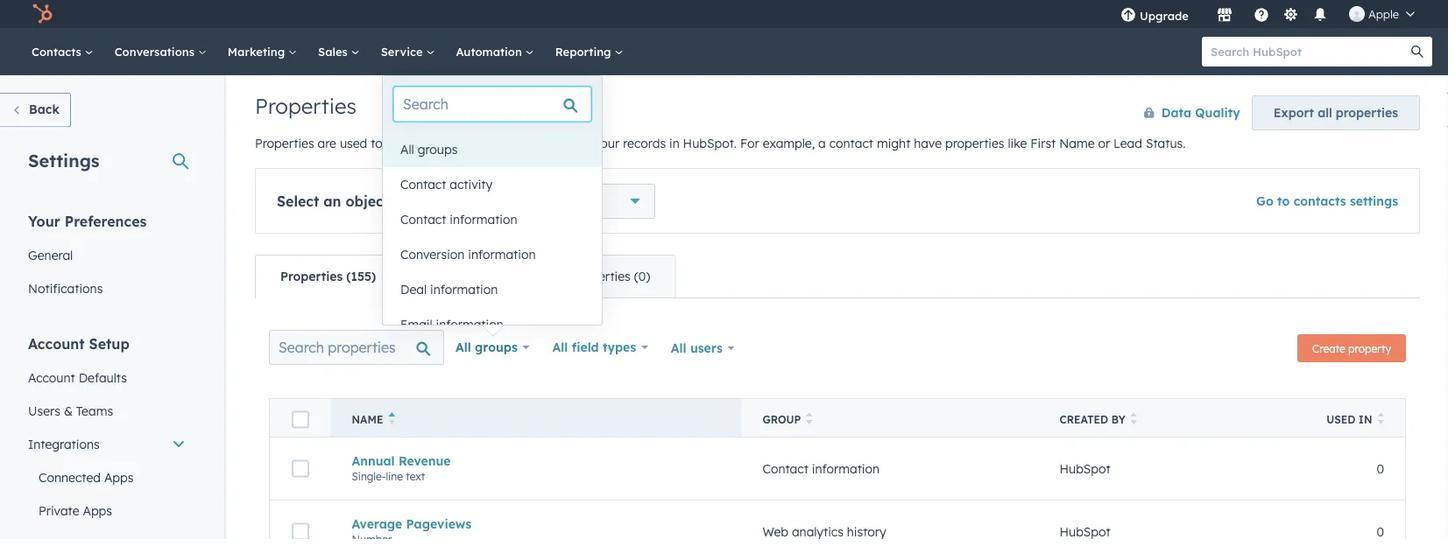 Task type: locate. For each thing, give the bounding box(es) containing it.
information down press to sort. icon
[[812, 461, 880, 477]]

export all properties button
[[1252, 95, 1420, 131]]

archived properties (0)
[[518, 269, 650, 284]]

conversion information button
[[383, 237, 602, 272]]

activity
[[450, 177, 493, 192]]

are
[[318, 136, 336, 151]]

press to sort. element right the in
[[1378, 413, 1384, 428]]

2 horizontal spatial properties
[[1336, 105, 1398, 120]]

1 press to sort. image from the left
[[1131, 413, 1137, 425]]

1 horizontal spatial properties
[[945, 136, 1005, 151]]

0 vertical spatial properties
[[1336, 105, 1398, 120]]

press to sort. element
[[806, 413, 813, 428], [1131, 413, 1137, 428], [1378, 413, 1384, 428]]

1 vertical spatial groups
[[475, 340, 518, 355]]

all users button
[[660, 330, 746, 367]]

property
[[1348, 342, 1391, 355]]

hubspot link
[[21, 4, 66, 25]]

ascending sort. press to sort descending. element
[[388, 413, 395, 428]]

press to sort. element inside group button
[[806, 413, 813, 428]]

marketing
[[228, 44, 288, 59]]

contact information inside tab panel
[[763, 461, 880, 477]]

apps inside connected apps link
[[104, 470, 134, 485]]

contact down 'activity'
[[444, 193, 497, 210]]

Search HubSpot search field
[[1202, 37, 1417, 67]]

create
[[1312, 342, 1345, 355]]

1 horizontal spatial press to sort. element
[[1131, 413, 1137, 428]]

information up contact activity button
[[485, 136, 553, 151]]

3 press to sort. element from the left
[[1378, 413, 1384, 428]]

notifications
[[28, 281, 103, 296]]

0 vertical spatial groups
[[418, 142, 458, 157]]

0 horizontal spatial press to sort. element
[[806, 413, 813, 428]]

search search field down (155)
[[269, 330, 444, 365]]

name left the ascending sort. press to sort descending. element
[[352, 414, 383, 427]]

information inside tab panel
[[812, 461, 880, 477]]

1 vertical spatial properties
[[945, 136, 1005, 151]]

annual revenue button
[[352, 454, 721, 469]]

all users
[[671, 341, 723, 356]]

Search search field
[[393, 87, 591, 122], [269, 330, 444, 365]]

apps down "integrations" button
[[104, 470, 134, 485]]

status.
[[1146, 136, 1186, 151]]

1 press to sort. element from the left
[[806, 413, 813, 428]]

contact information inside button
[[400, 212, 517, 227]]

0 vertical spatial search search field
[[393, 87, 591, 122]]

0
[[1377, 461, 1384, 477]]

0 vertical spatial all groups
[[400, 142, 458, 157]]

1 vertical spatial account
[[28, 370, 75, 385]]

press to sort. element inside used in button
[[1378, 413, 1384, 428]]

settings link
[[1280, 5, 1302, 23]]

contact
[[829, 136, 873, 151]]

contact information
[[400, 212, 517, 227], [763, 461, 880, 477]]

information for email information button
[[436, 317, 504, 332]]

2 vertical spatial properties
[[501, 193, 568, 210]]

properties
[[255, 93, 356, 119], [255, 136, 314, 151], [280, 269, 343, 284], [571, 269, 631, 284]]

0 vertical spatial contact information
[[400, 212, 517, 227]]

name left or
[[1059, 136, 1095, 151]]

all left field
[[552, 340, 568, 355]]

information inside conversion information button
[[468, 247, 536, 262]]

contacts
[[1294, 194, 1346, 209]]

1 account from the top
[[28, 335, 85, 353]]

contact up conversion
[[400, 212, 446, 227]]

press to sort. element for used in
[[1378, 413, 1384, 428]]

used
[[1327, 414, 1356, 427]]

store
[[453, 136, 482, 151]]

to
[[371, 136, 383, 151], [1277, 194, 1290, 209]]

all
[[400, 142, 414, 157], [456, 340, 471, 355], [552, 340, 568, 355], [671, 341, 687, 356]]

create property button
[[1298, 335, 1406, 363]]

0 vertical spatial name
[[1059, 136, 1095, 151]]

to right used
[[371, 136, 383, 151]]

connected apps
[[39, 470, 134, 485]]

marketplaces image
[[1217, 8, 1233, 24]]

account up account defaults
[[28, 335, 85, 353]]

all left 'and'
[[400, 142, 414, 157]]

1 vertical spatial to
[[1277, 194, 1290, 209]]

ascending sort. press to sort descending. image
[[388, 413, 395, 425]]

press to sort. image right the in
[[1378, 413, 1384, 425]]

information for conversion information button on the left of the page
[[468, 247, 536, 262]]

your
[[594, 136, 620, 151]]

types
[[603, 340, 636, 355]]

your preferences
[[28, 212, 147, 230]]

0 horizontal spatial to
[[371, 136, 383, 151]]

properties left (155)
[[280, 269, 343, 284]]

1 vertical spatial contact information
[[763, 461, 880, 477]]

bob builder image
[[1349, 6, 1365, 22]]

search search field up all groups button
[[393, 87, 591, 122]]

average pageviews
[[352, 517, 471, 532]]

contact inside button
[[400, 177, 446, 192]]

properties up are
[[255, 93, 356, 119]]

account for account setup
[[28, 335, 85, 353]]

apps inside private apps link
[[83, 503, 112, 519]]

used
[[340, 136, 367, 151]]

for
[[740, 136, 759, 151]]

press to sort. element right by
[[1131, 413, 1137, 428]]

2 press to sort. element from the left
[[1131, 413, 1137, 428]]

name button
[[331, 399, 742, 438]]

information for contact information button
[[450, 212, 517, 227]]

0 vertical spatial apps
[[104, 470, 134, 485]]

2 account from the top
[[28, 370, 75, 385]]

create property
[[1312, 342, 1391, 355]]

properties left (0) in the left of the page
[[571, 269, 631, 284]]

all left users
[[671, 341, 687, 356]]

account inside account defaults link
[[28, 370, 75, 385]]

to right go
[[1277, 194, 1290, 209]]

used in
[[1327, 414, 1372, 427]]

in
[[1359, 414, 1372, 427]]

groups up contact activity
[[418, 142, 458, 157]]

properties for properties
[[255, 93, 356, 119]]

all groups down email information
[[456, 340, 518, 355]]

integrations button
[[18, 428, 196, 461]]

1 vertical spatial all groups
[[456, 340, 518, 355]]

service
[[381, 44, 426, 59]]

records
[[623, 136, 666, 151]]

0 horizontal spatial groups
[[418, 142, 458, 157]]

contact information down press to sort. icon
[[763, 461, 880, 477]]

tab panel
[[255, 298, 1420, 540]]

1 vertical spatial apps
[[83, 503, 112, 519]]

apps for private apps
[[83, 503, 112, 519]]

0 vertical spatial to
[[371, 136, 383, 151]]

average
[[352, 517, 402, 532]]

properties left are
[[255, 136, 314, 151]]

contact down group
[[763, 461, 809, 477]]

2 horizontal spatial press to sort. element
[[1378, 413, 1384, 428]]

apps down connected apps link
[[83, 503, 112, 519]]

first
[[1031, 136, 1056, 151]]

all groups up contact activity
[[400, 142, 458, 157]]

information inside "deal information" button
[[430, 282, 498, 297]]

have
[[914, 136, 942, 151]]

search image
[[1411, 46, 1424, 58]]

press to sort. image
[[1131, 413, 1137, 425], [1378, 413, 1384, 425]]

email
[[400, 317, 432, 332]]

0 vertical spatial account
[[28, 335, 85, 353]]

0 horizontal spatial properties
[[501, 193, 568, 210]]

groups inside popup button
[[475, 340, 518, 355]]

1 vertical spatial search search field
[[269, 330, 444, 365]]

notifications image
[[1312, 8, 1328, 24]]

all inside popup button
[[552, 340, 568, 355]]

search button
[[1403, 37, 1432, 67]]

press to sort. element right group
[[806, 413, 813, 428]]

properties are used to collect and store information about your records in hubspot. for example, a contact might have properties like first name or lead status.
[[255, 136, 1186, 151]]

contact information up conversion information
[[400, 212, 517, 227]]

tab list
[[255, 255, 676, 299]]

account defaults link
[[18, 361, 196, 395]]

automation link
[[445, 28, 545, 75]]

contact inside tab panel
[[763, 461, 809, 477]]

press to sort. element inside the created by button
[[1131, 413, 1137, 428]]

list box
[[383, 132, 602, 343]]

press to sort. image for used in
[[1378, 413, 1384, 425]]

sales
[[318, 44, 351, 59]]

press to sort. image inside used in button
[[1378, 413, 1384, 425]]

search search field inside tab panel
[[269, 330, 444, 365]]

name
[[1059, 136, 1095, 151], [352, 414, 383, 427]]

press to sort. image inside the created by button
[[1131, 413, 1137, 425]]

all groups button
[[444, 330, 541, 365]]

information down conversion information
[[430, 282, 498, 297]]

0 horizontal spatial name
[[352, 414, 383, 427]]

connected
[[39, 470, 101, 485]]

press to sort. image right by
[[1131, 413, 1137, 425]]

and
[[427, 136, 449, 151]]

information down deal information
[[436, 317, 504, 332]]

all for all users popup button
[[671, 341, 687, 356]]

account for account defaults
[[28, 370, 75, 385]]

all down email information
[[456, 340, 471, 355]]

2 press to sort. image from the left
[[1378, 413, 1384, 425]]

1 horizontal spatial groups
[[475, 340, 518, 355]]

information down contact information button
[[468, 247, 536, 262]]

information down contact properties
[[450, 212, 517, 227]]

0 horizontal spatial press to sort. image
[[1131, 413, 1137, 425]]

contact activity button
[[383, 167, 602, 202]]

1 horizontal spatial contact information
[[763, 461, 880, 477]]

deal information button
[[383, 272, 602, 308]]

account up users
[[28, 370, 75, 385]]

apple
[[1368, 7, 1399, 21]]

apps
[[104, 470, 134, 485], [83, 503, 112, 519]]

contact information button
[[383, 202, 602, 237]]

press to sort. element for group
[[806, 413, 813, 428]]

automation
[[456, 44, 525, 59]]

0 horizontal spatial contact information
[[400, 212, 517, 227]]

pageviews
[[406, 517, 471, 532]]

information inside contact information button
[[450, 212, 517, 227]]

groups down email information
[[475, 340, 518, 355]]

press to sort. image for created by
[[1131, 413, 1137, 425]]

1 vertical spatial name
[[352, 414, 383, 427]]

contact down 'and'
[[400, 177, 446, 192]]

contact activity
[[400, 177, 493, 192]]

1 horizontal spatial press to sort. image
[[1378, 413, 1384, 425]]

hubspot image
[[32, 4, 53, 25]]

menu
[[1108, 0, 1427, 28]]

information inside email information button
[[436, 317, 504, 332]]

hubspot
[[1060, 461, 1111, 477]]

annual revenue single-line text
[[352, 454, 451, 483]]

properties inside button
[[1336, 105, 1398, 120]]

contact
[[400, 177, 446, 192], [444, 193, 497, 210], [400, 212, 446, 227], [763, 461, 809, 477]]



Task type: vqa. For each thing, say whether or not it's contained in the screenshot.
Replies
no



Task type: describe. For each thing, give the bounding box(es) containing it.
all
[[1318, 105, 1332, 120]]

conversion
[[400, 247, 465, 262]]

created
[[1060, 414, 1108, 427]]

general link
[[18, 239, 196, 272]]

users
[[690, 341, 723, 356]]

1 horizontal spatial name
[[1059, 136, 1095, 151]]

groups inside button
[[418, 142, 458, 157]]

all inside button
[[400, 142, 414, 157]]

object:
[[346, 193, 393, 210]]

apps for connected apps
[[104, 470, 134, 485]]

(0)
[[634, 269, 650, 284]]

about
[[556, 136, 590, 151]]

in
[[669, 136, 680, 151]]

properties (155) link
[[256, 256, 401, 298]]

might
[[877, 136, 911, 151]]

deal
[[400, 282, 427, 297]]

data
[[1161, 105, 1192, 120]]

conversations
[[115, 44, 198, 59]]

1 horizontal spatial to
[[1277, 194, 1290, 209]]

properties for properties are used to collect and store information about your records in hubspot. for example, a contact might have properties like first name or lead status.
[[255, 136, 314, 151]]

all for all groups popup button
[[456, 340, 471, 355]]

example,
[[763, 136, 815, 151]]

preferences
[[65, 212, 147, 230]]

integrations
[[28, 437, 100, 452]]

all groups inside popup button
[[456, 340, 518, 355]]

properties inside popup button
[[501, 193, 568, 210]]

single-
[[352, 470, 386, 483]]

connected apps link
[[18, 461, 196, 495]]

defaults
[[79, 370, 127, 385]]

properties for properties (155)
[[280, 269, 343, 284]]

users & teams
[[28, 403, 113, 419]]

reporting link
[[545, 28, 634, 75]]

quality
[[1195, 105, 1240, 120]]

settings
[[1350, 194, 1398, 209]]

email information button
[[383, 308, 602, 343]]

upgrade image
[[1120, 8, 1136, 24]]

contact inside popup button
[[444, 193, 497, 210]]

text
[[406, 470, 425, 483]]

users & teams link
[[18, 395, 196, 428]]

press to sort. element for created by
[[1131, 413, 1137, 428]]

back
[[29, 102, 59, 117]]

your preferences element
[[18, 212, 196, 305]]

account defaults
[[28, 370, 127, 385]]

press to sort. image
[[806, 413, 813, 425]]

tab panel containing all groups
[[255, 298, 1420, 540]]

properties inside 'link'
[[571, 269, 631, 284]]

notifications button
[[1305, 0, 1335, 28]]

average pageviews button
[[352, 517, 721, 532]]

contact inside button
[[400, 212, 446, 227]]

or
[[1098, 136, 1110, 151]]

account setup element
[[18, 334, 196, 540]]

deal information
[[400, 282, 498, 297]]

private
[[39, 503, 79, 519]]

export
[[1274, 105, 1314, 120]]

all for all field types popup button
[[552, 340, 568, 355]]

created by
[[1060, 414, 1126, 427]]

go to contacts settings button
[[1256, 194, 1398, 209]]

all groups inside button
[[400, 142, 458, 157]]

setup
[[89, 335, 129, 353]]

help image
[[1254, 8, 1269, 24]]

properties (155)
[[280, 269, 376, 284]]

annual
[[352, 454, 395, 469]]

users
[[28, 403, 60, 419]]

service link
[[370, 28, 445, 75]]

all field types button
[[541, 330, 660, 365]]

back link
[[0, 93, 71, 127]]

hubspot.
[[683, 136, 737, 151]]

lead
[[1114, 136, 1142, 151]]

created by button
[[1039, 399, 1301, 438]]

settings image
[[1283, 7, 1299, 23]]

menu containing apple
[[1108, 0, 1427, 28]]

select
[[277, 193, 319, 210]]

information for "deal information" button
[[430, 282, 498, 297]]

field
[[572, 340, 599, 355]]

name inside button
[[352, 414, 383, 427]]

reporting
[[555, 44, 615, 59]]

data quality button
[[1126, 95, 1241, 131]]

tab list containing properties (155)
[[255, 255, 676, 299]]

groups link
[[401, 256, 492, 298]]

go
[[1256, 194, 1274, 209]]

sales link
[[308, 28, 370, 75]]

list box containing all groups
[[383, 132, 602, 343]]

group button
[[742, 399, 1039, 438]]

account setup
[[28, 335, 129, 353]]

export all properties
[[1274, 105, 1398, 120]]

archived properties (0) link
[[492, 256, 675, 298]]

private apps
[[39, 503, 112, 519]]

an
[[323, 193, 341, 210]]

notifications link
[[18, 272, 196, 305]]

conversations link
[[104, 28, 217, 75]]

a
[[818, 136, 826, 151]]

marketing link
[[217, 28, 308, 75]]

help button
[[1247, 0, 1276, 28]]

contacts
[[32, 44, 85, 59]]

line
[[386, 470, 403, 483]]

by
[[1112, 414, 1126, 427]]

go to contacts settings
[[1256, 194, 1398, 209]]

general
[[28, 248, 73, 263]]

contact properties
[[444, 193, 568, 210]]

select an object:
[[277, 193, 393, 210]]

archived
[[518, 269, 568, 284]]



